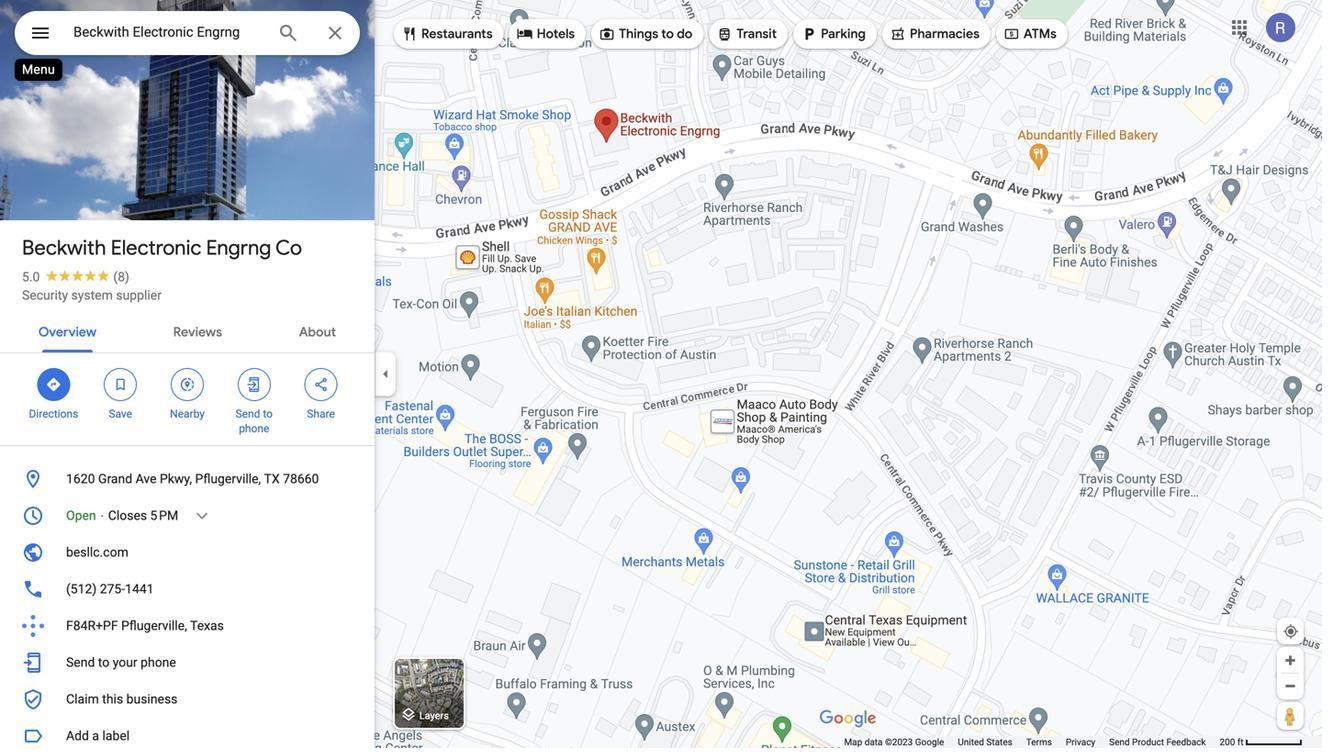 Task type: describe. For each thing, give the bounding box(es) containing it.
beckwith
[[22, 235, 106, 261]]

share
[[307, 408, 335, 421]]

5.0
[[22, 270, 40, 285]]

united states button
[[958, 737, 1013, 749]]

5 pm
[[150, 508, 178, 524]]

zoom out image
[[1284, 680, 1298, 693]]

google account: ruby anderson  
(rubyanndersson@gmail.com) image
[[1267, 13, 1296, 42]]

photos
[[59, 182, 104, 199]]

1620
[[66, 472, 95, 487]]

to inside  things to do
[[662, 26, 674, 42]]

map
[[844, 737, 863, 748]]

terms button
[[1027, 737, 1052, 749]]

claim this business link
[[0, 682, 375, 718]]

google maps element
[[0, 0, 1323, 749]]

electronic
[[111, 235, 202, 261]]

texas
[[190, 619, 224, 634]]

(512) 275-1441
[[66, 582, 154, 597]]

 search field
[[15, 11, 360, 59]]

 restaurants
[[401, 24, 493, 44]]

send for send product feedback
[[1110, 737, 1130, 748]]

f84r+pf
[[66, 619, 118, 634]]

(512)
[[66, 582, 97, 597]]

send product feedback
[[1110, 737, 1206, 748]]

send product feedback button
[[1110, 737, 1206, 749]]

claim this business
[[66, 692, 178, 707]]

a
[[92, 729, 99, 744]]

closes
[[108, 508, 147, 524]]

reviews button
[[159, 309, 237, 353]]

states
[[987, 737, 1013, 748]]

tab list inside google maps element
[[0, 309, 375, 353]]

about button
[[284, 309, 351, 353]]

united
[[958, 737, 985, 748]]

do
[[677, 26, 693, 42]]

your
[[113, 655, 137, 670]]

tx
[[264, 472, 280, 487]]

add a label button
[[0, 718, 375, 749]]

zoom in image
[[1284, 654, 1298, 668]]

3
[[47, 182, 55, 199]]


[[313, 375, 329, 395]]


[[29, 20, 51, 46]]

show your location image
[[1283, 624, 1300, 640]]

1620 grand ave pkwy, pflugerville, tx 78660 button
[[0, 461, 375, 498]]

©2023
[[885, 737, 913, 748]]


[[801, 24, 818, 44]]

ft
[[1238, 737, 1244, 748]]


[[45, 375, 62, 395]]

beckwith electronic engrng co main content
[[0, 0, 375, 749]]

united states
[[958, 737, 1013, 748]]

f84r+pf pflugerville, texas button
[[0, 608, 375, 645]]

show street view coverage image
[[1278, 703, 1304, 730]]

system
[[71, 288, 113, 303]]

restaurants
[[422, 26, 493, 42]]

reviews
[[173, 324, 222, 341]]

data
[[865, 737, 883, 748]]

add a label
[[66, 729, 130, 744]]

privacy
[[1066, 737, 1096, 748]]

this
[[102, 692, 123, 707]]

co
[[276, 235, 302, 261]]

about
[[299, 324, 336, 341]]


[[246, 375, 262, 395]]

collapse side panel image
[[376, 364, 396, 384]]

send for send to your phone
[[66, 655, 95, 670]]

grand
[[98, 472, 132, 487]]

send to your phone
[[66, 655, 176, 670]]

275-
[[100, 582, 125, 597]]

things
[[619, 26, 659, 42]]



Task type: locate. For each thing, give the bounding box(es) containing it.
0 horizontal spatial phone
[[141, 655, 176, 670]]

send left product
[[1110, 737, 1130, 748]]

to inside button
[[98, 655, 110, 670]]

beckwith electronic engrng co
[[22, 235, 302, 261]]

send
[[236, 408, 260, 421], [66, 655, 95, 670], [1110, 737, 1130, 748]]


[[517, 24, 533, 44]]

1 horizontal spatial send
[[236, 408, 260, 421]]

1 vertical spatial phone
[[141, 655, 176, 670]]

0 vertical spatial phone
[[239, 423, 269, 435]]

200
[[1220, 737, 1236, 748]]


[[401, 24, 418, 44]]

 button
[[15, 11, 66, 59]]

Beckwith Electronic Engrng field
[[15, 11, 360, 55]]

none field inside beckwith electronic engrng field
[[73, 21, 263, 43]]

phone inside button
[[141, 655, 176, 670]]

1441
[[125, 582, 154, 597]]

0 vertical spatial pflugerville,
[[195, 472, 261, 487]]

to left share
[[263, 408, 273, 421]]

pkwy,
[[160, 472, 192, 487]]

send for send to phone
[[236, 408, 260, 421]]

pflugerville, inside button
[[195, 472, 261, 487]]

phone inside the send to phone
[[239, 423, 269, 435]]

to for send to phone
[[263, 408, 273, 421]]

pflugerville, inside button
[[121, 619, 187, 634]]

 atms
[[1004, 24, 1057, 44]]

business
[[126, 692, 178, 707]]

information for beckwith electronic engrng co region
[[0, 461, 375, 718]]

1 horizontal spatial phone
[[239, 423, 269, 435]]

1 vertical spatial pflugerville,
[[121, 619, 187, 634]]

label
[[102, 729, 130, 744]]

besllc.com
[[66, 545, 128, 560]]

 hotels
[[517, 24, 575, 44]]

1620 grand ave pkwy, pflugerville, tx 78660
[[66, 472, 319, 487]]

overview
[[38, 324, 96, 341]]

security system supplier
[[22, 288, 162, 303]]

footer inside google maps element
[[844, 737, 1220, 749]]

78660
[[283, 472, 319, 487]]

 things to do
[[599, 24, 693, 44]]

save
[[109, 408, 132, 421]]

0 horizontal spatial to
[[98, 655, 110, 670]]

3 photos button
[[14, 175, 111, 207]]

5.0 stars image
[[40, 270, 113, 282]]

pflugerville, down 1441 on the left of the page
[[121, 619, 187, 634]]

send to phone
[[236, 408, 273, 435]]

product
[[1133, 737, 1165, 748]]

supplier
[[116, 288, 162, 303]]


[[1004, 24, 1020, 44]]

phone right your
[[141, 655, 176, 670]]

tab list containing overview
[[0, 309, 375, 353]]

actions for beckwith electronic engrng co region
[[0, 354, 375, 445]]

0 vertical spatial send
[[236, 408, 260, 421]]


[[890, 24, 907, 44]]

2 horizontal spatial send
[[1110, 737, 1130, 748]]

send to your phone button
[[0, 645, 375, 682]]

1 vertical spatial to
[[263, 408, 273, 421]]

google
[[915, 737, 944, 748]]

tab list
[[0, 309, 375, 353]]

open
[[66, 508, 96, 524]]

engrng
[[206, 235, 271, 261]]

parking
[[821, 26, 866, 42]]


[[599, 24, 616, 44]]

add
[[66, 729, 89, 744]]


[[112, 375, 129, 395]]

None field
[[73, 21, 263, 43]]

⋅
[[99, 508, 105, 524]]

0 vertical spatial to
[[662, 26, 674, 42]]

to for send to your phone
[[98, 655, 110, 670]]

besllc.com link
[[0, 535, 375, 571]]

200 ft button
[[1220, 737, 1303, 748]]

0 horizontal spatial send
[[66, 655, 95, 670]]

200 ft
[[1220, 737, 1244, 748]]

to inside the send to phone
[[263, 408, 273, 421]]

overview button
[[24, 309, 111, 353]]

layers
[[419, 710, 449, 722]]

footer containing map data ©2023 google
[[844, 737, 1220, 749]]

pflugerville, left tx
[[195, 472, 261, 487]]

security system supplier button
[[22, 287, 162, 305]]

to
[[662, 26, 674, 42], [263, 408, 273, 421], [98, 655, 110, 670]]

to left your
[[98, 655, 110, 670]]

directions
[[29, 408, 78, 421]]

nearby
[[170, 408, 205, 421]]

2 vertical spatial to
[[98, 655, 110, 670]]

 parking
[[801, 24, 866, 44]]

transit
[[737, 26, 777, 42]]


[[717, 24, 733, 44]]

privacy button
[[1066, 737, 1096, 749]]

phone down 
[[239, 423, 269, 435]]

2 vertical spatial send
[[1110, 737, 1130, 748]]

(8)
[[113, 270, 129, 285]]

ave
[[136, 472, 157, 487]]

pharmacies
[[910, 26, 980, 42]]

0 horizontal spatial pflugerville,
[[121, 619, 187, 634]]

send inside information for beckwith electronic engrng co region
[[66, 655, 95, 670]]

footer
[[844, 737, 1220, 749]]

1 horizontal spatial pflugerville,
[[195, 472, 261, 487]]

1 horizontal spatial to
[[263, 408, 273, 421]]

hours image
[[22, 505, 44, 527]]


[[179, 375, 196, 395]]

feedback
[[1167, 737, 1206, 748]]

to left do
[[662, 26, 674, 42]]

map data ©2023 google
[[844, 737, 944, 748]]

2 horizontal spatial to
[[662, 26, 674, 42]]

hotels
[[537, 26, 575, 42]]

3 photos
[[47, 182, 104, 199]]

pflugerville,
[[195, 472, 261, 487], [121, 619, 187, 634]]

1 vertical spatial send
[[66, 655, 95, 670]]

send inside the send to phone
[[236, 408, 260, 421]]

send down 
[[236, 408, 260, 421]]

f84r+pf pflugerville, texas
[[66, 619, 224, 634]]

photo of beckwith electronic engrng co image
[[0, 0, 375, 299]]

 pharmacies
[[890, 24, 980, 44]]

security
[[22, 288, 68, 303]]

send up claim
[[66, 655, 95, 670]]

terms
[[1027, 737, 1052, 748]]

show open hours for the week image
[[194, 508, 211, 524]]

claim
[[66, 692, 99, 707]]

8 reviews element
[[113, 270, 129, 285]]

phone
[[239, 423, 269, 435], [141, 655, 176, 670]]

open ⋅ closes 5 pm
[[66, 508, 178, 524]]

atms
[[1024, 26, 1057, 42]]

(512) 275-1441 button
[[0, 571, 375, 608]]

 transit
[[717, 24, 777, 44]]

send inside footer
[[1110, 737, 1130, 748]]



Task type: vqa. For each thing, say whether or not it's contained in the screenshot.


